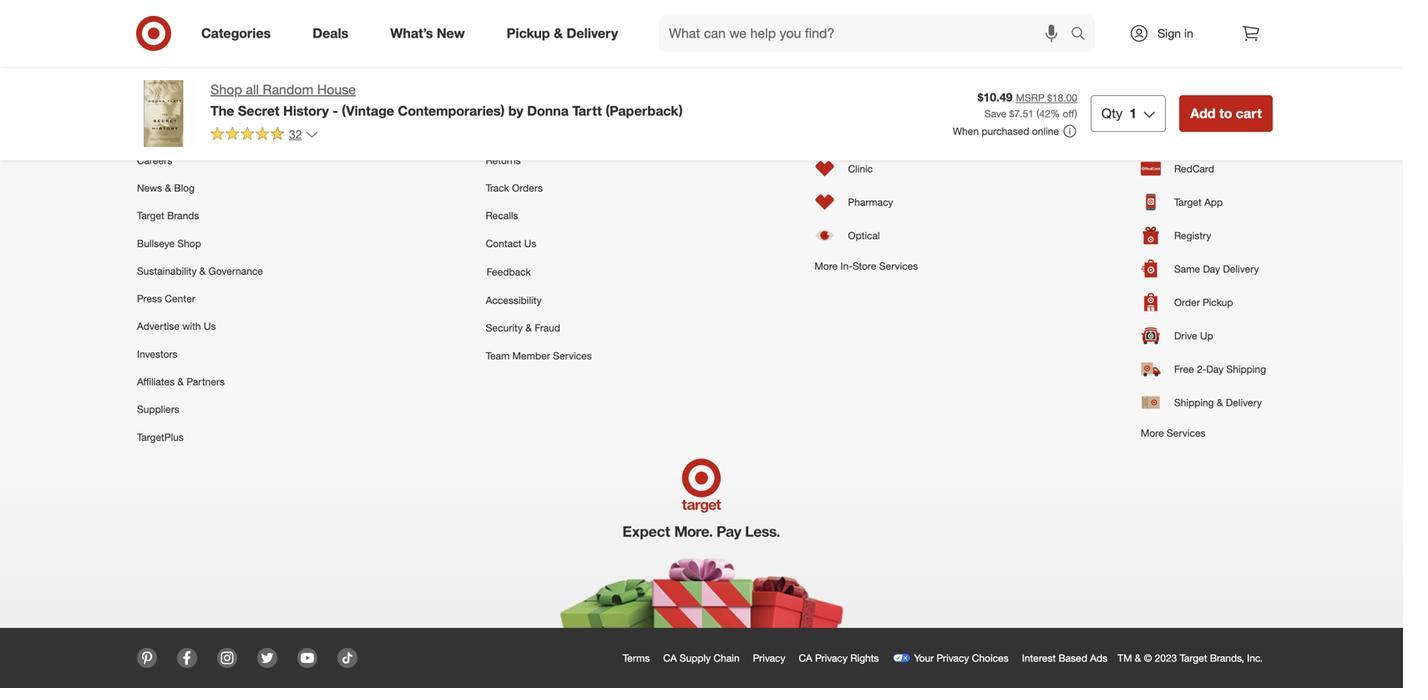 Task type: locate. For each thing, give the bounding box(es) containing it.
online
[[1032, 125, 1059, 137]]

target circle
[[1174, 129, 1230, 142]]

careers
[[137, 154, 172, 167]]

news & blog
[[137, 182, 195, 194]]

us up about target link at the left top of the page
[[179, 95, 196, 112]]

off
[[1063, 107, 1075, 120]]

target.com
[[905, 35, 954, 48]]

1 vertical spatial us
[[524, 237, 537, 250]]

about target link
[[137, 119, 263, 147]]

and left availability in the top right of the page
[[710, 35, 727, 48]]

0 vertical spatial by
[[822, 35, 833, 48]]

qty 1
[[1102, 105, 1137, 122]]

1 horizontal spatial more
[[1141, 427, 1164, 440]]

42
[[1040, 107, 1051, 120]]

pickup
[[507, 25, 550, 41], [1203, 296, 1233, 309]]

rights
[[851, 652, 879, 664]]

1 vertical spatial shipping
[[1174, 397, 1214, 409]]

drive up link
[[1141, 319, 1266, 353]]

location
[[835, 35, 871, 48]]

1 horizontal spatial shop
[[211, 81, 242, 98]]

pickup right offer
[[507, 25, 550, 41]]

delivery inside "link"
[[567, 25, 618, 41]]

0 horizontal spatial shop
[[177, 237, 201, 250]]

member
[[513, 349, 550, 362]]

1 ca from the left
[[663, 652, 677, 664]]

1 vertical spatial more
[[1141, 427, 1164, 440]]

target down about us
[[167, 126, 194, 139]]

ads
[[1090, 652, 1108, 664]]

*
[[450, 33, 453, 44]]

bullseye
[[137, 237, 175, 250]]

contemporaries)
[[398, 103, 505, 119]]

delivery left pricing,
[[567, 25, 618, 41]]

0 vertical spatial shop
[[211, 81, 242, 98]]

advertise with us link
[[137, 313, 263, 340]]

ca right privacy link
[[799, 652, 812, 664]]

delivery up order pickup
[[1223, 263, 1259, 275]]

2 vertical spatial delivery
[[1226, 397, 1262, 409]]

target for target circle
[[1174, 129, 1202, 142]]

by left donna
[[509, 103, 524, 119]]

shipping
[[1227, 363, 1266, 376], [1174, 397, 1214, 409]]

interest
[[1022, 652, 1056, 664]]

more down shipping & delivery link
[[1141, 427, 1164, 440]]

1 vertical spatial delivery
[[1223, 263, 1259, 275]]

in-
[[841, 260, 853, 273]]

& down 'free 2-day shipping'
[[1217, 397, 1223, 409]]

brands,
[[1210, 652, 1245, 664]]

1 horizontal spatial shipping
[[1227, 363, 1266, 376]]

services down the fraud
[[553, 349, 592, 362]]

sustainability & governance link
[[137, 257, 263, 285]]

1 horizontal spatial us
[[204, 320, 216, 333]]

affiliates & partners
[[137, 375, 225, 388]]

$
[[1010, 107, 1014, 120]]

shipping & delivery link
[[1141, 386, 1266, 420]]

target down add
[[1174, 129, 1202, 142]]

categories
[[201, 25, 271, 41]]

us right contact at the top of page
[[524, 237, 537, 250]]

& left the "©"
[[1135, 652, 1141, 664]]

2 vertical spatial us
[[204, 320, 216, 333]]

target circle link
[[1141, 119, 1266, 152]]

2 privacy from the left
[[815, 652, 848, 664]]

& right affiliates
[[177, 375, 184, 388]]

order
[[1174, 296, 1200, 309]]

day right the "free"
[[1207, 363, 1224, 376]]

add to cart
[[1191, 105, 1262, 122]]

save
[[985, 107, 1007, 120]]

shipping up the shipping & delivery in the right of the page
[[1227, 363, 1266, 376]]

2 ca from the left
[[799, 652, 812, 664]]

pickup inside "link"
[[507, 25, 550, 41]]

help
[[486, 95, 515, 112]]

to
[[1220, 105, 1232, 122]]

1 horizontal spatial privacy
[[815, 652, 848, 664]]

& down bullseye shop link
[[199, 265, 206, 277]]

2-
[[1197, 363, 1207, 376]]

& left the fraud
[[526, 322, 532, 334]]

shop down the brands
[[177, 237, 201, 250]]

pickup right order
[[1203, 296, 1233, 309]]

target down news
[[137, 209, 164, 222]]

recalls
[[486, 209, 518, 222]]

1 about from the top
[[137, 95, 175, 112]]

privacy
[[753, 652, 786, 664], [815, 652, 848, 664], [937, 652, 969, 664]]

0 vertical spatial us
[[179, 95, 196, 112]]

shipping up more services link on the bottom
[[1174, 397, 1214, 409]]

deals
[[313, 25, 349, 41]]

0 vertical spatial more
[[815, 260, 838, 273]]

about up the careers
[[137, 126, 164, 139]]

1 horizontal spatial pickup
[[1203, 296, 1233, 309]]

$10.49
[[978, 90, 1013, 104]]

targetplus
[[137, 431, 184, 443]]

security
[[486, 322, 523, 334]]

at
[[893, 35, 902, 48]]

7.51
[[1014, 107, 1034, 120]]

delivery down 'free 2-day shipping'
[[1226, 397, 1262, 409]]

delivery for pickup & delivery
[[567, 25, 618, 41]]

0 vertical spatial pickup
[[507, 25, 550, 41]]

us right with
[[204, 320, 216, 333]]

2 about from the top
[[137, 126, 164, 139]]

ca for ca supply chain
[[663, 652, 677, 664]]

©
[[1144, 652, 1152, 664]]

0 vertical spatial delivery
[[567, 25, 618, 41]]

choices
[[972, 652, 1009, 664]]

team member services
[[486, 349, 592, 362]]

and left at
[[874, 35, 891, 48]]

circle
[[1205, 129, 1230, 142]]

more left in-
[[815, 260, 838, 273]]

us for about us
[[179, 95, 196, 112]]

center
[[165, 292, 195, 305]]

search
[[1063, 27, 1104, 43]]

0 horizontal spatial privacy
[[753, 652, 786, 664]]

shop
[[211, 81, 242, 98], [177, 237, 201, 250]]

%
[[1051, 107, 1060, 120]]

privacy left rights
[[815, 652, 848, 664]]

-
[[333, 103, 338, 119]]

0 vertical spatial shipping
[[1227, 363, 1266, 376]]

1 vertical spatial by
[[509, 103, 524, 119]]

privacy for ca privacy rights
[[815, 652, 848, 664]]

privacy right your
[[937, 652, 969, 664]]

1 horizontal spatial and
[[874, 35, 891, 48]]

what's
[[390, 25, 433, 41]]

ca left "supply" at the bottom of the page
[[663, 652, 677, 664]]

contact
[[486, 237, 521, 250]]

& inside "link"
[[554, 25, 563, 41]]

2 horizontal spatial us
[[524, 237, 537, 250]]

0 horizontal spatial ca
[[663, 652, 677, 664]]

when
[[953, 125, 979, 137]]

0 horizontal spatial and
[[710, 35, 727, 48]]

0 vertical spatial about
[[137, 95, 175, 112]]

1 vertical spatial about
[[137, 126, 164, 139]]

1 and from the left
[[710, 35, 727, 48]]

new
[[437, 25, 465, 41]]

0 horizontal spatial us
[[179, 95, 196, 112]]

promotions
[[656, 35, 707, 48]]

recalls link
[[486, 202, 592, 230]]

ca inside ca privacy rights link
[[799, 652, 812, 664]]

vary
[[800, 35, 819, 48]]

3 privacy from the left
[[937, 652, 969, 664]]

tm & © 2023 target brands, inc.
[[1118, 652, 1263, 664]]

0 horizontal spatial pickup
[[507, 25, 550, 41]]

& for news
[[165, 182, 171, 194]]

& for security
[[526, 322, 532, 334]]

target left app
[[1174, 196, 1202, 209]]

1 horizontal spatial by
[[822, 35, 833, 48]]

0 horizontal spatial by
[[509, 103, 524, 119]]

us inside contact us link
[[524, 237, 537, 250]]

registry link
[[1141, 219, 1266, 252]]

2023
[[1155, 652, 1177, 664]]

free
[[1174, 363, 1194, 376]]

& left blog
[[165, 182, 171, 194]]

& right details.
[[554, 25, 563, 41]]

delivery for same day delivery
[[1223, 263, 1259, 275]]

privacy right chain
[[753, 652, 786, 664]]

about for about us
[[137, 95, 175, 112]]

target for target app
[[1174, 196, 1202, 209]]

day right same
[[1203, 263, 1220, 275]]

shop up the
[[211, 81, 242, 98]]

about for about target
[[137, 126, 164, 139]]

& for affiliates
[[177, 375, 184, 388]]

image of the secret history - (vintage contemporaries) by donna tartt (paperback) image
[[130, 80, 197, 147]]

ca supply chain link
[[660, 648, 750, 668]]

by right the vary
[[822, 35, 833, 48]]

0 horizontal spatial more
[[815, 260, 838, 273]]

security & fraud link
[[486, 314, 592, 342]]

target
[[167, 126, 194, 139], [1174, 129, 1202, 142], [1174, 196, 1202, 209], [137, 209, 164, 222], [1180, 652, 1207, 664]]

services down shipping & delivery link
[[1167, 427, 1206, 440]]

shipping & delivery
[[1174, 397, 1262, 409]]

ca
[[663, 652, 677, 664], [799, 652, 812, 664]]

2 horizontal spatial privacy
[[937, 652, 969, 664]]

1 horizontal spatial ca
[[799, 652, 812, 664]]

by inside "* see offer details. restrictions apply. pricing, promotions and availability may vary by location and at target.com"
[[822, 35, 833, 48]]

(vintage
[[342, 103, 394, 119]]

about up "about target"
[[137, 95, 175, 112]]

apply.
[[592, 35, 618, 48]]

services right store
[[879, 260, 918, 273]]



Task type: vqa. For each thing, say whether or not it's contained in the screenshot.
DRIVE UP
yes



Task type: describe. For each thing, give the bounding box(es) containing it.
shop inside 'shop all random house the secret history - (vintage contemporaries) by donna tartt (paperback)'
[[211, 81, 242, 98]]

target for target brands
[[137, 209, 164, 222]]

bullseye shop
[[137, 237, 201, 250]]

32
[[289, 127, 302, 141]]

$10.49 msrp $18.00 save $ 7.51 ( 42 % off )
[[978, 90, 1078, 120]]

team member services link
[[486, 342, 592, 370]]

optical link
[[815, 219, 918, 252]]

more for more in-store services
[[815, 260, 838, 273]]

advertise
[[137, 320, 180, 333]]

supply
[[680, 652, 711, 664]]

with
[[182, 320, 201, 333]]

search button
[[1063, 15, 1104, 55]]

target brands
[[137, 209, 199, 222]]

redcard
[[1174, 163, 1214, 175]]

1 vertical spatial shop
[[177, 237, 201, 250]]

& for tm
[[1135, 652, 1141, 664]]

pharmacy link
[[815, 186, 918, 219]]

free 2-day shipping
[[1174, 363, 1266, 376]]

in
[[1184, 26, 1194, 41]]

target app link
[[1141, 186, 1266, 219]]

services inside more in-store services link
[[879, 260, 918, 273]]

inc.
[[1247, 652, 1263, 664]]

same day delivery link
[[1141, 252, 1266, 286]]

sustainability & governance
[[137, 265, 263, 277]]

sign
[[1158, 26, 1181, 41]]

targetplus link
[[137, 423, 263, 451]]

delivery for shipping & delivery
[[1226, 397, 1262, 409]]

registry
[[1174, 229, 1212, 242]]

when purchased online
[[953, 125, 1059, 137]]

news
[[137, 182, 162, 194]]

terms link
[[620, 648, 660, 668]]

returns link
[[486, 147, 592, 174]]

target brands link
[[137, 202, 263, 230]]

order pickup
[[1174, 296, 1233, 309]]

What can we help you find? suggestions appear below search field
[[659, 15, 1075, 52]]

1 privacy from the left
[[753, 652, 786, 664]]

more in-store services
[[815, 260, 918, 273]]

ca privacy rights link
[[796, 648, 889, 668]]

)
[[1075, 107, 1078, 120]]

your privacy choices link
[[889, 648, 1019, 668]]

32 link
[[211, 126, 319, 145]]

pickup & delivery
[[507, 25, 618, 41]]

0 horizontal spatial shipping
[[1174, 397, 1214, 409]]

app
[[1205, 196, 1223, 209]]

us inside advertise with us link
[[204, 320, 216, 333]]

more in-store services link
[[815, 252, 918, 280]]

ca for ca privacy rights
[[799, 652, 812, 664]]

what's new link
[[376, 15, 486, 52]]

1 vertical spatial day
[[1207, 363, 1224, 376]]

terms
[[623, 652, 650, 664]]

services right 1 at the right top of the page
[[1141, 95, 1196, 112]]

see
[[453, 35, 471, 48]]

history
[[283, 103, 329, 119]]

us for contact us
[[524, 237, 537, 250]]

contact us
[[486, 237, 537, 250]]

privacy for your privacy choices
[[937, 652, 969, 664]]

services inside team member services link
[[553, 349, 592, 362]]

2 and from the left
[[874, 35, 891, 48]]

suppliers link
[[137, 396, 263, 423]]

sign in link
[[1115, 15, 1220, 52]]

target right 2023 in the bottom of the page
[[1180, 652, 1207, 664]]

suppliers
[[137, 403, 179, 416]]

1
[[1130, 105, 1137, 122]]

& for sustainability
[[199, 265, 206, 277]]

sign in
[[1158, 26, 1194, 41]]

same
[[1174, 263, 1200, 275]]

by inside 'shop all random house the secret history - (vintage contemporaries) by donna tartt (paperback)'
[[509, 103, 524, 119]]

your
[[914, 652, 934, 664]]

investors
[[137, 348, 178, 360]]

& for shipping
[[1217, 397, 1223, 409]]

$18.00
[[1047, 92, 1078, 104]]

orders
[[512, 182, 543, 194]]

house
[[317, 81, 356, 98]]

redcard link
[[1141, 152, 1266, 186]]

cart
[[1236, 105, 1262, 122]]

offer
[[474, 35, 496, 48]]

fraud
[[535, 322, 560, 334]]

target app
[[1174, 196, 1223, 209]]

0 vertical spatial day
[[1203, 263, 1220, 275]]

1 vertical spatial pickup
[[1203, 296, 1233, 309]]

ca privacy rights
[[799, 652, 879, 664]]

tm
[[1118, 652, 1132, 664]]

services inside more services link
[[1167, 427, 1206, 440]]

team
[[486, 349, 510, 362]]

may
[[779, 35, 798, 48]]

blog
[[174, 182, 195, 194]]

based
[[1059, 652, 1088, 664]]

track
[[486, 182, 509, 194]]

investors link
[[137, 340, 263, 368]]

track orders link
[[486, 174, 592, 202]]

& for pickup
[[554, 25, 563, 41]]

store
[[853, 260, 877, 273]]

target: expect more. pay less. image
[[467, 451, 936, 628]]

press
[[137, 292, 162, 305]]

msrp
[[1016, 92, 1045, 104]]

purchased
[[982, 125, 1030, 137]]

advertise with us
[[137, 320, 216, 333]]

deals link
[[298, 15, 369, 52]]

privacy link
[[750, 648, 796, 668]]

secret
[[238, 103, 279, 119]]

categories link
[[187, 15, 292, 52]]

the
[[211, 103, 234, 119]]

ca supply chain
[[663, 652, 740, 664]]

more for more services
[[1141, 427, 1164, 440]]

clinic link
[[815, 152, 918, 186]]

qty
[[1102, 105, 1123, 122]]

all
[[246, 81, 259, 98]]

security & fraud
[[486, 322, 560, 334]]

details.
[[499, 35, 533, 48]]

press center
[[137, 292, 195, 305]]



